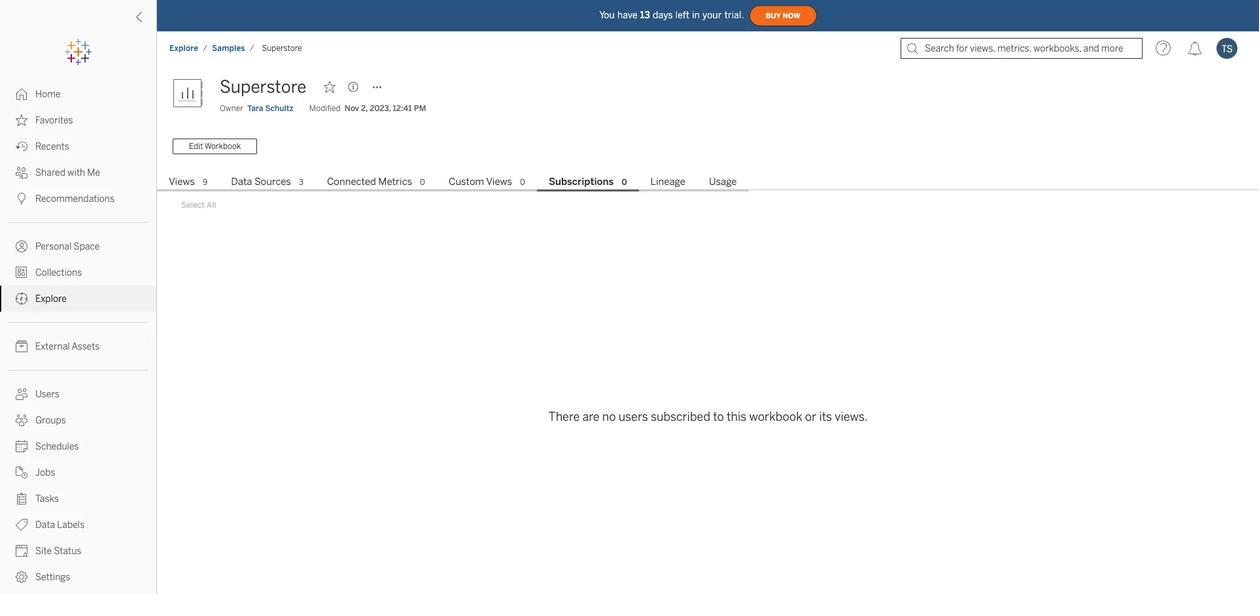 Task type: vqa. For each thing, say whether or not it's contained in the screenshot.
Start
no



Task type: describe. For each thing, give the bounding box(es) containing it.
owner
[[220, 104, 243, 113]]

13
[[641, 9, 650, 21]]

explore for explore
[[35, 294, 67, 305]]

now
[[783, 11, 801, 20]]

there
[[549, 410, 580, 425]]

tara
[[247, 104, 263, 113]]

site status
[[35, 546, 81, 558]]

have
[[618, 9, 638, 21]]

modified
[[309, 104, 341, 113]]

select all button
[[173, 198, 225, 213]]

12:41
[[393, 104, 412, 113]]

connected
[[327, 176, 376, 188]]

me
[[87, 168, 100, 179]]

recents
[[35, 141, 69, 152]]

in
[[693, 9, 700, 21]]

tara schultz link
[[247, 103, 294, 115]]

custom views
[[449, 176, 512, 188]]

custom
[[449, 176, 484, 188]]

edit workbook
[[189, 142, 241, 151]]

collections
[[35, 268, 82, 279]]

home link
[[0, 81, 156, 107]]

your
[[703, 9, 722, 21]]

users
[[619, 410, 648, 425]]

data for data labels
[[35, 520, 55, 531]]

nov
[[345, 104, 359, 113]]

this
[[727, 410, 747, 425]]

left
[[676, 9, 690, 21]]

0 for views
[[520, 178, 525, 187]]

days
[[653, 9, 673, 21]]

0 vertical spatial superstore
[[262, 44, 302, 53]]

groups
[[35, 416, 66, 427]]

owner tara schultz
[[220, 104, 294, 113]]

site status link
[[0, 539, 156, 565]]

modified nov 2, 2023, 12:41 pm
[[309, 104, 426, 113]]

home
[[35, 89, 61, 100]]

recommendations link
[[0, 186, 156, 212]]

superstore main content
[[157, 65, 1260, 595]]

superstore inside main content
[[220, 77, 307, 98]]

site
[[35, 546, 52, 558]]

personal space
[[35, 241, 100, 253]]

2023,
[[370, 104, 391, 113]]

to
[[713, 410, 724, 425]]

settings
[[35, 573, 70, 584]]

shared
[[35, 168, 65, 179]]

select
[[181, 201, 205, 210]]

shared with me
[[35, 168, 100, 179]]

recommendations
[[35, 194, 115, 205]]

Search for views, metrics, workbooks, and more text field
[[901, 38, 1143, 59]]

groups link
[[0, 408, 156, 434]]

1 views from the left
[[169, 176, 195, 188]]

tasks link
[[0, 486, 156, 512]]

data for data sources
[[231, 176, 252, 188]]

superstore element
[[258, 44, 306, 53]]

labels
[[57, 520, 85, 531]]

no
[[603, 410, 616, 425]]

lineage
[[651, 176, 686, 188]]

buy now
[[766, 11, 801, 20]]

collections link
[[0, 260, 156, 286]]

schedules link
[[0, 434, 156, 460]]

or
[[805, 410, 817, 425]]

users
[[35, 389, 59, 401]]

sources
[[255, 176, 291, 188]]

external assets
[[35, 342, 100, 353]]

select all
[[181, 201, 216, 210]]

workbook
[[205, 142, 241, 151]]

edit
[[189, 142, 203, 151]]

you have 13 days left in your trial.
[[600, 9, 745, 21]]

views.
[[835, 410, 868, 425]]

personal
[[35, 241, 72, 253]]

0 for metrics
[[420, 178, 425, 187]]

main navigation. press the up and down arrow keys to access links. element
[[0, 81, 156, 591]]

buy now button
[[750, 5, 817, 26]]



Task type: locate. For each thing, give the bounding box(es) containing it.
0 vertical spatial data
[[231, 176, 252, 188]]

all
[[207, 201, 216, 210]]

shared with me link
[[0, 160, 156, 186]]

data
[[231, 176, 252, 188], [35, 520, 55, 531]]

explore link down collections
[[0, 286, 156, 312]]

its
[[820, 410, 833, 425]]

data labels link
[[0, 512, 156, 539]]

samples
[[212, 44, 245, 53]]

0 horizontal spatial views
[[169, 176, 195, 188]]

sub-spaces tab list
[[157, 175, 1260, 192]]

data inside sub-spaces tab list
[[231, 176, 252, 188]]

1 horizontal spatial views
[[486, 176, 512, 188]]

3 0 from the left
[[622, 178, 627, 187]]

1 vertical spatial explore link
[[0, 286, 156, 312]]

data left labels
[[35, 520, 55, 531]]

data inside main navigation. press the up and down arrow keys to access links. element
[[35, 520, 55, 531]]

superstore up owner tara schultz
[[220, 77, 307, 98]]

settings link
[[0, 565, 156, 591]]

workbook image
[[173, 74, 212, 113]]

2 horizontal spatial 0
[[622, 178, 627, 187]]

1 horizontal spatial explore
[[169, 44, 198, 53]]

are
[[583, 410, 600, 425]]

jobs link
[[0, 460, 156, 486]]

subscriptions
[[549, 176, 614, 188]]

1 vertical spatial data
[[35, 520, 55, 531]]

explore link left samples link
[[169, 43, 199, 54]]

explore left samples link
[[169, 44, 198, 53]]

tasks
[[35, 494, 59, 505]]

external
[[35, 342, 70, 353]]

2 0 from the left
[[520, 178, 525, 187]]

0 right subscriptions
[[622, 178, 627, 187]]

with
[[67, 168, 85, 179]]

9
[[203, 178, 208, 187]]

1 vertical spatial superstore
[[220, 77, 307, 98]]

favorites
[[35, 115, 73, 126]]

1 horizontal spatial /
[[250, 44, 254, 53]]

/ right samples
[[250, 44, 254, 53]]

0 vertical spatial explore link
[[169, 43, 199, 54]]

external assets link
[[0, 334, 156, 360]]

1 horizontal spatial explore link
[[169, 43, 199, 54]]

0 horizontal spatial explore link
[[0, 286, 156, 312]]

buy
[[766, 11, 781, 20]]

0 horizontal spatial /
[[203, 44, 207, 53]]

0 horizontal spatial data
[[35, 520, 55, 531]]

views left the 9 on the left top of the page
[[169, 176, 195, 188]]

1 vertical spatial explore
[[35, 294, 67, 305]]

1 horizontal spatial data
[[231, 176, 252, 188]]

superstore
[[262, 44, 302, 53], [220, 77, 307, 98]]

0 horizontal spatial explore
[[35, 294, 67, 305]]

assets
[[72, 342, 100, 353]]

users link
[[0, 382, 156, 408]]

data sources
[[231, 176, 291, 188]]

space
[[74, 241, 100, 253]]

2 views from the left
[[486, 176, 512, 188]]

0 vertical spatial explore
[[169, 44, 198, 53]]

data labels
[[35, 520, 85, 531]]

explore / samples /
[[169, 44, 254, 53]]

schultz
[[265, 104, 294, 113]]

schedules
[[35, 442, 79, 453]]

you
[[600, 9, 615, 21]]

/
[[203, 44, 207, 53], [250, 44, 254, 53]]

/ left samples link
[[203, 44, 207, 53]]

subscribed
[[651, 410, 711, 425]]

views
[[169, 176, 195, 188], [486, 176, 512, 188]]

0 horizontal spatial 0
[[420, 178, 425, 187]]

2,
[[361, 104, 368, 113]]

explore for explore / samples /
[[169, 44, 198, 53]]

navigation panel element
[[0, 39, 156, 591]]

3
[[299, 178, 304, 187]]

2 / from the left
[[250, 44, 254, 53]]

1 horizontal spatial 0
[[520, 178, 525, 187]]

0 right metrics
[[420, 178, 425, 187]]

1 0 from the left
[[420, 178, 425, 187]]

status
[[54, 546, 81, 558]]

data left "sources"
[[231, 176, 252, 188]]

explore inside main navigation. press the up and down arrow keys to access links. element
[[35, 294, 67, 305]]

0
[[420, 178, 425, 187], [520, 178, 525, 187], [622, 178, 627, 187]]

connected metrics
[[327, 176, 412, 188]]

superstore right samples link
[[262, 44, 302, 53]]

1 / from the left
[[203, 44, 207, 53]]

recents link
[[0, 134, 156, 160]]

metrics
[[378, 176, 412, 188]]

explore link
[[169, 43, 199, 54], [0, 286, 156, 312]]

there are no users subscribed to this workbook or its views.
[[549, 410, 868, 425]]

edit workbook button
[[173, 139, 257, 154]]

trial.
[[725, 9, 745, 21]]

views right custom
[[486, 176, 512, 188]]

favorites link
[[0, 107, 156, 134]]

personal space link
[[0, 234, 156, 260]]

workbook
[[750, 410, 803, 425]]

explore
[[169, 44, 198, 53], [35, 294, 67, 305]]

pm
[[414, 104, 426, 113]]

usage
[[709, 176, 737, 188]]

samples link
[[211, 43, 246, 54]]

0 right custom views
[[520, 178, 525, 187]]

explore down collections
[[35, 294, 67, 305]]



